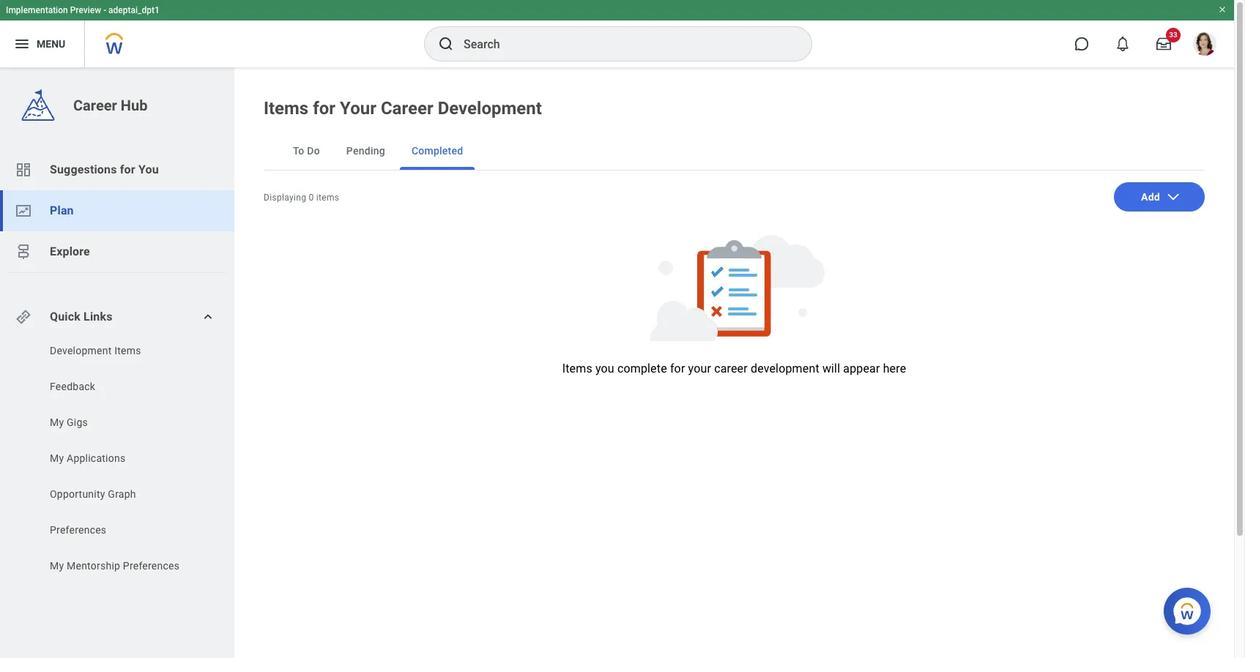 Task type: describe. For each thing, give the bounding box(es) containing it.
my gigs
[[50, 417, 88, 428]]

33
[[1169, 31, 1178, 39]]

add
[[1141, 191, 1160, 203]]

quick
[[50, 310, 81, 324]]

1 horizontal spatial development
[[438, 98, 542, 119]]

for for you
[[120, 163, 135, 177]]

1 horizontal spatial career
[[381, 98, 433, 119]]

my for my gigs
[[50, 417, 64, 428]]

dashboard image
[[15, 161, 32, 179]]

notifications large image
[[1116, 37, 1130, 51]]

applications
[[67, 453, 126, 464]]

chevron down image
[[1166, 190, 1181, 204]]

to
[[293, 145, 304, 157]]

pending button
[[335, 132, 397, 170]]

0 vertical spatial preferences
[[50, 524, 106, 536]]

list containing suggestions for you
[[0, 149, 234, 272]]

adeptai_dpt1
[[108, 5, 160, 15]]

your
[[340, 98, 376, 119]]

opportunity graph
[[50, 489, 136, 500]]

items for items you complete for your career development will appear here
[[562, 362, 592, 376]]

close environment banner image
[[1218, 5, 1227, 14]]

plan
[[50, 204, 74, 218]]

feedback
[[50, 381, 95, 393]]

development inside "link"
[[50, 345, 112, 357]]

0
[[309, 193, 314, 203]]

plan link
[[0, 190, 234, 231]]

link image
[[15, 308, 32, 326]]

suggestions for you link
[[0, 149, 234, 190]]

2 horizontal spatial for
[[670, 362, 685, 376]]

my mentorship preferences
[[50, 560, 180, 572]]

profile logan mcneil image
[[1193, 32, 1217, 59]]

Search Workday  search field
[[464, 28, 782, 60]]

items you complete for your career development will appear here
[[562, 362, 906, 376]]

list containing development items
[[0, 344, 234, 577]]

here
[[883, 362, 906, 376]]

my for my applications
[[50, 453, 64, 464]]

items for items for your career development
[[264, 98, 309, 119]]

justify image
[[13, 35, 31, 53]]

graph
[[108, 489, 136, 500]]

mentorship
[[67, 560, 120, 572]]

career
[[714, 362, 748, 376]]

items for your career development
[[264, 98, 542, 119]]

menu button
[[0, 21, 84, 67]]

tab list containing to do
[[264, 132, 1205, 171]]

do
[[307, 145, 320, 157]]

your
[[688, 362, 711, 376]]

implementation
[[6, 5, 68, 15]]

gigs
[[67, 417, 88, 428]]

explore link
[[0, 231, 234, 272]]

explore
[[50, 245, 90, 259]]



Task type: locate. For each thing, give the bounding box(es) containing it.
1 vertical spatial for
[[120, 163, 135, 177]]

preferences
[[50, 524, 106, 536], [123, 560, 180, 572]]

3 my from the top
[[50, 560, 64, 572]]

displaying
[[264, 193, 306, 203]]

my inside 'link'
[[50, 453, 64, 464]]

quick links
[[50, 310, 112, 324]]

my for my mentorship preferences
[[50, 560, 64, 572]]

career hub
[[73, 97, 148, 114]]

tab list
[[264, 132, 1205, 171]]

1 list from the top
[[0, 149, 234, 272]]

1 horizontal spatial items
[[264, 98, 309, 119]]

my gigs link
[[48, 415, 199, 430]]

33 button
[[1148, 28, 1181, 60]]

0 vertical spatial my
[[50, 417, 64, 428]]

completed
[[412, 145, 463, 157]]

development items link
[[48, 344, 199, 358]]

for left you
[[120, 163, 135, 177]]

implementation preview -   adeptai_dpt1
[[6, 5, 160, 15]]

opportunity
[[50, 489, 105, 500]]

my
[[50, 417, 64, 428], [50, 453, 64, 464], [50, 560, 64, 572]]

menu banner
[[0, 0, 1234, 67]]

2 vertical spatial items
[[562, 362, 592, 376]]

items inside "link"
[[114, 345, 141, 357]]

my applications link
[[48, 451, 199, 466]]

2 vertical spatial my
[[50, 560, 64, 572]]

0 horizontal spatial items
[[114, 345, 141, 357]]

for for your
[[313, 98, 336, 119]]

completed button
[[400, 132, 475, 170]]

0 horizontal spatial for
[[120, 163, 135, 177]]

pending
[[346, 145, 385, 157]]

items left you
[[562, 362, 592, 376]]

inbox large image
[[1157, 37, 1171, 51]]

my applications
[[50, 453, 126, 464]]

2 vertical spatial for
[[670, 362, 685, 376]]

development
[[438, 98, 542, 119], [50, 345, 112, 357]]

to do button
[[281, 132, 332, 170]]

0 horizontal spatial preferences
[[50, 524, 106, 536]]

appear
[[843, 362, 880, 376]]

onboarding home image
[[15, 202, 32, 220]]

2 list from the top
[[0, 344, 234, 577]]

my mentorship preferences link
[[48, 559, 199, 574]]

list
[[0, 149, 234, 272], [0, 344, 234, 577]]

preferences down preferences link
[[123, 560, 180, 572]]

items down quick links 'element'
[[114, 345, 141, 357]]

chevron up small image
[[201, 310, 215, 324]]

menu
[[37, 38, 65, 50]]

2 my from the top
[[50, 453, 64, 464]]

for inside list
[[120, 163, 135, 177]]

to do
[[293, 145, 320, 157]]

displaying 0 items
[[264, 193, 339, 203]]

development down quick links at the left top of the page
[[50, 345, 112, 357]]

preview
[[70, 5, 101, 15]]

feedback link
[[48, 379, 199, 394]]

my down my gigs
[[50, 453, 64, 464]]

0 vertical spatial items
[[264, 98, 309, 119]]

career
[[73, 97, 117, 114], [381, 98, 433, 119]]

1 vertical spatial my
[[50, 453, 64, 464]]

opportunity graph link
[[48, 487, 199, 502]]

items
[[316, 193, 339, 203]]

0 horizontal spatial career
[[73, 97, 117, 114]]

will
[[822, 362, 840, 376]]

1 vertical spatial development
[[50, 345, 112, 357]]

my left 'mentorship'
[[50, 560, 64, 572]]

1 vertical spatial list
[[0, 344, 234, 577]]

2 horizontal spatial items
[[562, 362, 592, 376]]

you
[[138, 163, 159, 177]]

timeline milestone image
[[15, 243, 32, 261]]

for left your
[[313, 98, 336, 119]]

1 vertical spatial items
[[114, 345, 141, 357]]

for left the your
[[670, 362, 685, 376]]

complete
[[617, 362, 667, 376]]

career left hub
[[73, 97, 117, 114]]

you
[[595, 362, 614, 376]]

for
[[313, 98, 336, 119], [120, 163, 135, 177], [670, 362, 685, 376]]

career right your
[[381, 98, 433, 119]]

suggestions for you
[[50, 163, 159, 177]]

0 vertical spatial for
[[313, 98, 336, 119]]

quick links element
[[15, 303, 223, 332]]

preferences down opportunity
[[50, 524, 106, 536]]

items
[[264, 98, 309, 119], [114, 345, 141, 357], [562, 362, 592, 376]]

development items
[[50, 345, 141, 357]]

-
[[103, 5, 106, 15]]

0 vertical spatial development
[[438, 98, 542, 119]]

1 my from the top
[[50, 417, 64, 428]]

suggestions
[[50, 163, 117, 177]]

1 horizontal spatial for
[[313, 98, 336, 119]]

preferences link
[[48, 523, 199, 538]]

my left gigs
[[50, 417, 64, 428]]

hub
[[121, 97, 148, 114]]

0 horizontal spatial development
[[50, 345, 112, 357]]

0 vertical spatial list
[[0, 149, 234, 272]]

links
[[84, 310, 112, 324]]

1 vertical spatial preferences
[[123, 560, 180, 572]]

1 horizontal spatial preferences
[[123, 560, 180, 572]]

development up completed
[[438, 98, 542, 119]]

development
[[751, 362, 819, 376]]

add button
[[1114, 182, 1205, 212]]

search image
[[437, 35, 455, 53]]

items up to on the top left of the page
[[264, 98, 309, 119]]



Task type: vqa. For each thing, say whether or not it's contained in the screenshot.
COMPLETED
yes



